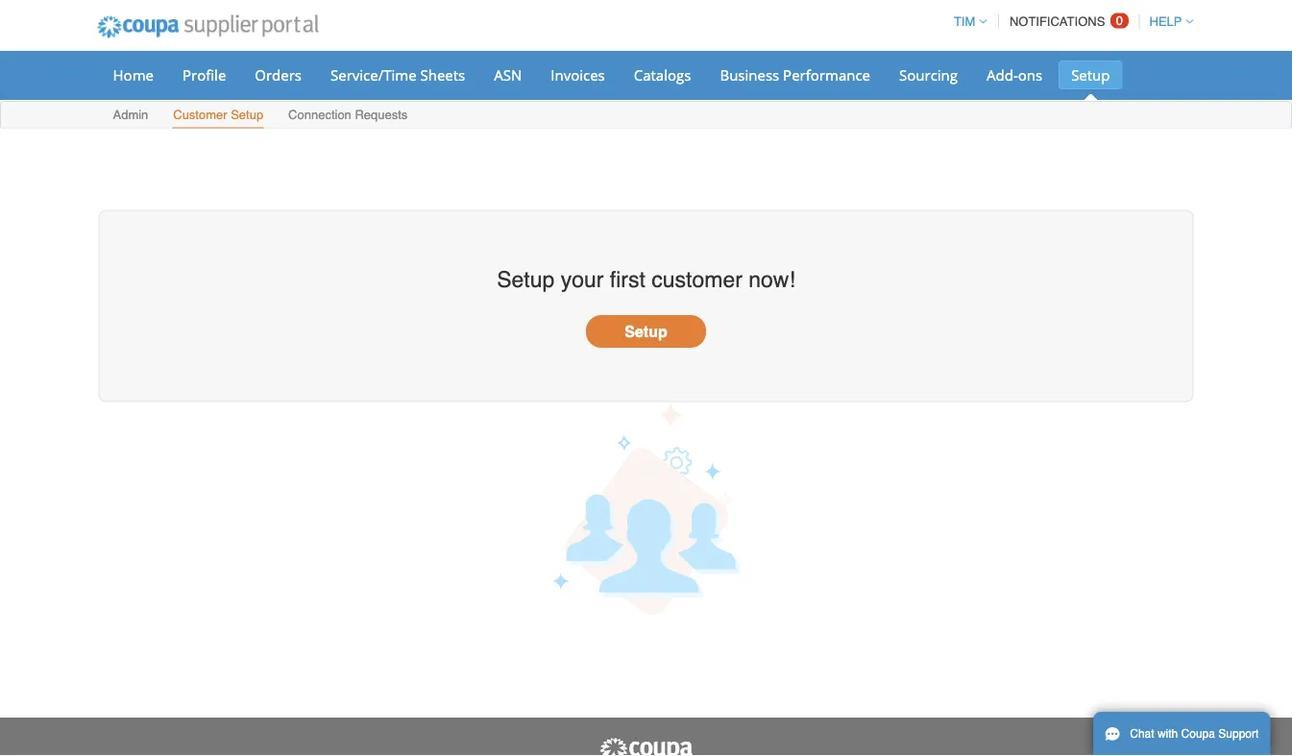 Task type: describe. For each thing, give the bounding box(es) containing it.
chat with coupa support
[[1130, 728, 1259, 741]]

admin link
[[112, 103, 149, 128]]

asn
[[494, 65, 522, 85]]

home
[[113, 65, 154, 85]]

coupa
[[1182, 728, 1216, 741]]

first
[[610, 267, 646, 293]]

1 horizontal spatial coupa supplier portal image
[[598, 737, 694, 756]]

connection requests link
[[287, 103, 409, 128]]

chat with coupa support button
[[1094, 712, 1271, 756]]

catalogs
[[634, 65, 691, 85]]

performance
[[783, 65, 871, 85]]

profile link
[[170, 61, 239, 89]]

notifications
[[1010, 14, 1106, 29]]

asn link
[[482, 61, 535, 89]]

sourcing
[[900, 65, 958, 85]]

sourcing link
[[887, 61, 971, 89]]

connection
[[288, 108, 352, 122]]

setup your first customer now!
[[497, 267, 796, 293]]

0 vertical spatial coupa supplier portal image
[[84, 3, 332, 51]]

now!
[[749, 267, 796, 293]]

connection requests
[[288, 108, 408, 122]]

catalogs link
[[622, 61, 704, 89]]

home link
[[100, 61, 166, 89]]

orders
[[255, 65, 302, 85]]

setup link
[[1059, 61, 1123, 89]]

service/time sheets
[[331, 65, 465, 85]]

add-ons link
[[975, 61, 1055, 89]]



Task type: locate. For each thing, give the bounding box(es) containing it.
orders link
[[242, 61, 314, 89]]

service/time sheets link
[[318, 61, 478, 89]]

setup right customer
[[231, 108, 264, 122]]

setup inside button
[[625, 322, 668, 340]]

with
[[1158, 728, 1179, 741]]

service/time
[[331, 65, 417, 85]]

setup button
[[586, 315, 706, 348]]

your
[[561, 267, 604, 293]]

help
[[1150, 14, 1183, 29]]

invoices link
[[538, 61, 618, 89]]

navigation
[[946, 3, 1194, 40]]

business performance
[[720, 65, 871, 85]]

notifications 0
[[1010, 13, 1124, 29]]

tim link
[[946, 14, 987, 29]]

customer
[[173, 108, 227, 122]]

business performance link
[[708, 61, 883, 89]]

0 horizontal spatial coupa supplier portal image
[[84, 3, 332, 51]]

navigation containing notifications 0
[[946, 3, 1194, 40]]

profile
[[183, 65, 226, 85]]

chat
[[1130, 728, 1155, 741]]

support
[[1219, 728, 1259, 741]]

setup
[[1072, 65, 1110, 85], [231, 108, 264, 122], [497, 267, 555, 293], [625, 322, 668, 340]]

help link
[[1141, 14, 1194, 29]]

requests
[[355, 108, 408, 122]]

invoices
[[551, 65, 605, 85]]

1 vertical spatial coupa supplier portal image
[[598, 737, 694, 756]]

tim
[[954, 14, 976, 29]]

add-ons
[[987, 65, 1043, 85]]

customer setup link
[[172, 103, 264, 128]]

customer setup
[[173, 108, 264, 122]]

setup down setup your first customer now!
[[625, 322, 668, 340]]

0
[[1117, 13, 1124, 28]]

setup left 'your'
[[497, 267, 555, 293]]

sheets
[[420, 65, 465, 85]]

add-
[[987, 65, 1018, 85]]

business
[[720, 65, 780, 85]]

setup down notifications 0
[[1072, 65, 1110, 85]]

ons
[[1018, 65, 1043, 85]]

customer
[[652, 267, 743, 293]]

coupa supplier portal image
[[84, 3, 332, 51], [598, 737, 694, 756]]

admin
[[113, 108, 148, 122]]



Task type: vqa. For each thing, say whether or not it's contained in the screenshot.
Telephone Country Code Icon
no



